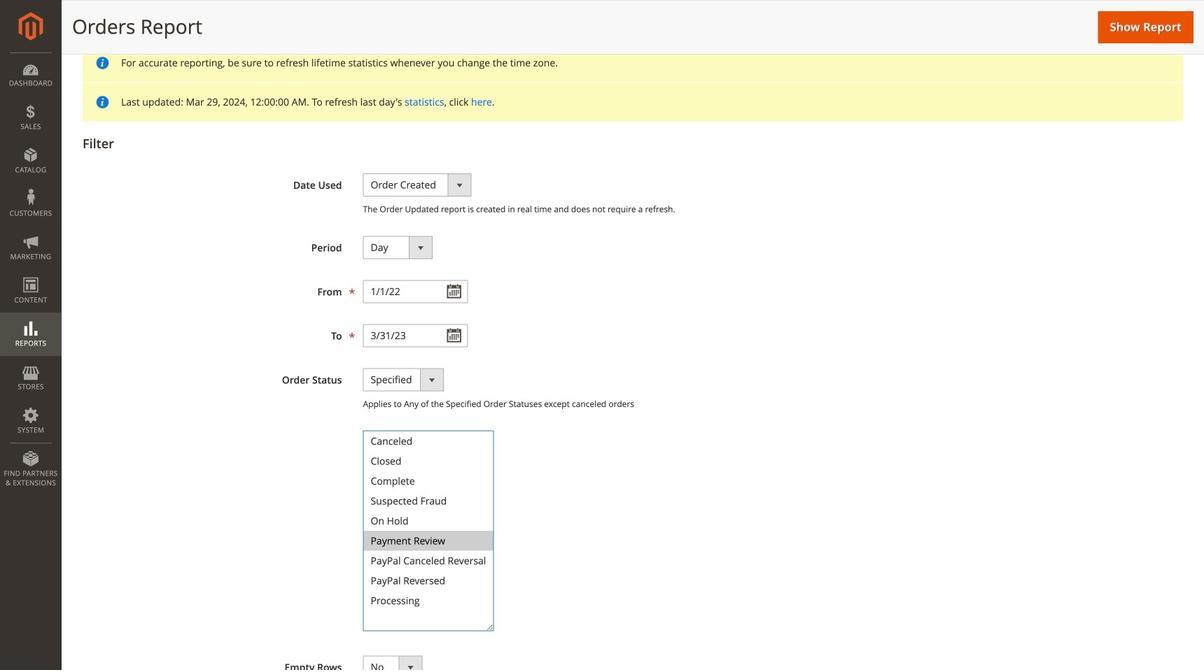 Task type: describe. For each thing, give the bounding box(es) containing it.
magento admin panel image
[[19, 12, 43, 41]]



Task type: locate. For each thing, give the bounding box(es) containing it.
menu bar
[[0, 53, 62, 495]]

None text field
[[363, 324, 468, 348]]

None text field
[[363, 280, 468, 303]]



